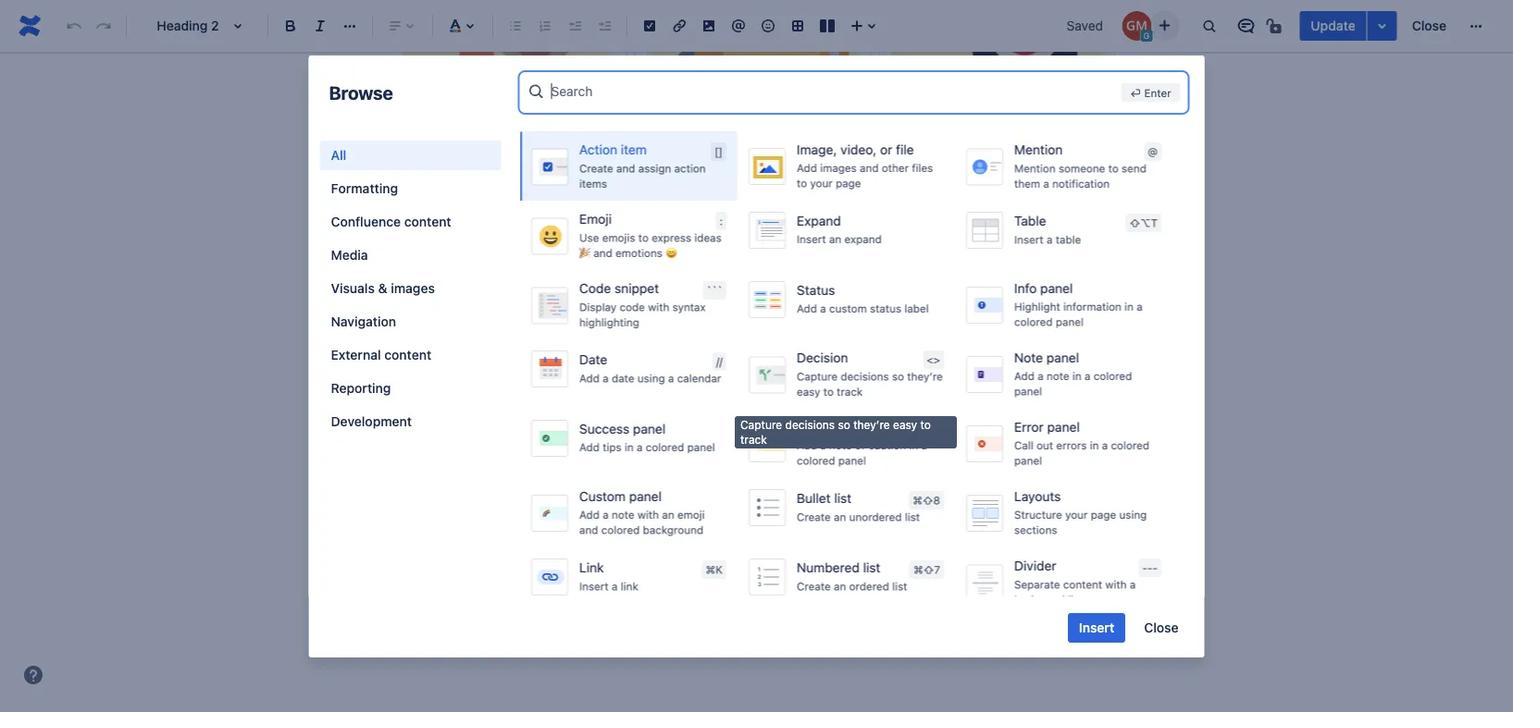 Task type: locate. For each thing, give the bounding box(es) containing it.
to left send
[[1108, 162, 1118, 175]]

team up display on the left top of page
[[585, 283, 618, 301]]

1 vertical spatial team
[[853, 400, 887, 418]]

external content
[[331, 348, 431, 363]]

capture down decision
[[796, 370, 837, 383]]

to inside mention someone to send them a notification
[[1108, 162, 1118, 175]]

blog
[[461, 283, 490, 301], [488, 400, 517, 418]]

create down "numbered"
[[796, 580, 830, 593]]

your for page
[[810, 177, 832, 190]]

easy inside browse "dialog"
[[796, 385, 820, 398]]

1 horizontal spatial here
[[1015, 180, 1045, 197]]

blog inside create a blog post to share news and announcements with your team and company.
[[488, 400, 517, 418]]

1 - from the left
[[1142, 562, 1147, 575]]

create and assign action items
[[579, 162, 705, 190]]

😄
[[665, 247, 676, 259]]

0 horizontal spatial decisions
[[785, 419, 835, 432]]

1 vertical spatial using
[[1119, 509, 1147, 522]]

panel down call
[[1014, 454, 1042, 467]]

highlighting
[[579, 316, 639, 329]]

caution
[[868, 439, 906, 452]]

share up display on the left top of page
[[544, 283, 581, 301]]

1 horizontal spatial page
[[1090, 509, 1116, 522]]

information
[[1063, 300, 1121, 313]]

0 horizontal spatial here
[[844, 283, 874, 301]]

1 horizontal spatial they're
[[907, 370, 943, 383]]

colored down custom
[[601, 524, 639, 537]]

1 horizontal spatial them
[[1014, 177, 1040, 190]]

0 vertical spatial content
[[404, 214, 451, 230]]

colored down news
[[645, 441, 684, 454]]

0 vertical spatial share
[[544, 283, 581, 301]]

0 vertical spatial page
[[835, 177, 861, 190]]

insert
[[796, 233, 826, 246], [1014, 233, 1043, 246], [579, 580, 608, 593], [1079, 621, 1115, 636]]

0 vertical spatial mention
[[1014, 142, 1062, 157]]

1 horizontal spatial capture
[[796, 370, 837, 383]]

add down appear
[[796, 302, 817, 315]]

custom
[[829, 302, 867, 315]]

blog up navigation 'button'
[[461, 283, 490, 301]]

0 horizontal spatial easy
[[796, 385, 820, 398]]

a up error panel call out errors in a colored panel
[[1084, 370, 1090, 383]]

panel inside custom panel add a note with an emoji and colored background
[[629, 489, 661, 504]]

your for team
[[820, 400, 850, 418]]

a left notification
[[1043, 177, 1049, 190]]

custom panel add a note with an emoji and colored background
[[579, 489, 704, 537]]

express
[[651, 231, 691, 244]]

snippet
[[614, 281, 659, 296]]

with down it
[[648, 301, 669, 314]]

call
[[1014, 439, 1033, 452]]

2 vertical spatial note
[[611, 509, 634, 522]]

blog up company.
[[488, 400, 517, 418]]

formatting
[[331, 181, 398, 196]]

1 horizontal spatial track
[[836, 385, 862, 398]]

list up the create an unordered list
[[834, 491, 851, 506]]

and down custom
[[579, 524, 598, 537]]

table
[[1014, 213, 1046, 228]]

```
[[706, 284, 722, 297]]

they're
[[907, 370, 943, 383], [853, 419, 890, 432]]

mention up someone
[[1014, 142, 1062, 157]]

a inside info panel highlight information in a colored panel
[[1136, 300, 1142, 313]]

insert down the link
[[579, 580, 608, 593]]

capture inside tooltip
[[740, 419, 782, 432]]

1 vertical spatial track
[[740, 433, 767, 446]]

1 vertical spatial mention
[[1014, 162, 1055, 175]]

to down <>
[[920, 419, 931, 432]]

1 vertical spatial close
[[1144, 621, 1179, 636]]

with up insert button
[[1105, 578, 1126, 591]]

⌘⇧8
[[912, 494, 940, 507]]

1 vertical spatial page
[[1090, 509, 1116, 522]]

0 vertical spatial close
[[1412, 18, 1447, 33]]

mention someone to send them a notification
[[1014, 162, 1146, 190]]

1 vertical spatial capture decisions so they're easy to track
[[740, 419, 931, 446]]

1 horizontal spatial close button
[[1401, 11, 1458, 41]]

//
[[716, 355, 722, 368]]

insert a table
[[1014, 233, 1081, 246]]

status
[[870, 302, 901, 315]]

them down goals
[[1014, 177, 1040, 190]]

link image
[[668, 15, 690, 37]]

create an unordered list
[[796, 511, 920, 524]]

0 vertical spatial track
[[836, 385, 862, 398]]

create a blog post to share team news. it will automatically appear here once it's published.
[[401, 283, 1006, 301]]

they're up of at bottom
[[853, 419, 890, 432]]

and down 'item'
[[616, 162, 635, 175]]

bullet
[[796, 491, 830, 506]]

create for create an ordered list
[[796, 580, 830, 593]]

note up out
[[1046, 370, 1069, 383]]

to inside use emojis to express ideas 🎉 and emotions 😄
[[638, 231, 648, 244]]

add inside the "note panel add a note in a colored panel"
[[1014, 370, 1034, 383]]

insert inside button
[[1079, 621, 1115, 636]]

for
[[516, 175, 534, 193]]

images down video,
[[820, 162, 856, 175]]

colored right errors at the right of the page
[[1111, 439, 1149, 452]]

info
[[1014, 281, 1036, 296]]

structure
[[1014, 509, 1062, 522]]

share up success
[[571, 400, 608, 418]]

0 horizontal spatial capture
[[740, 419, 782, 432]]

images
[[820, 162, 856, 175], [391, 281, 435, 296]]

a down appear
[[820, 302, 826, 315]]

to
[[1108, 162, 1118, 175], [796, 177, 807, 190], [729, 179, 742, 197], [638, 231, 648, 244], [527, 283, 540, 301], [823, 385, 833, 398], [554, 400, 567, 418], [920, 419, 931, 432]]

italic ⌘i image
[[309, 15, 331, 37]]

track down announcements
[[740, 433, 767, 446]]

1 horizontal spatial images
[[820, 162, 856, 175]]

assign
[[638, 162, 671, 175]]

1 vertical spatial note
[[829, 439, 852, 452]]

insert for insert a link
[[579, 580, 608, 593]]

insert down expand
[[796, 233, 826, 246]]

note inside the "note panel add a note in a colored panel"
[[1046, 370, 1069, 383]]

post up stream
[[494, 283, 523, 301]]

content inside button
[[384, 348, 431, 363]]

colored inside info panel highlight information in a colored panel
[[1014, 316, 1052, 328]]

mention up list them here
[[1014, 162, 1055, 175]]

team up warning panel add a note of caution in a colored panel at the right of page
[[853, 400, 887, 418]]

1 vertical spatial so
[[838, 419, 850, 432]]

an up background
[[662, 509, 674, 522]]

custom
[[579, 489, 625, 504]]

add down note
[[1014, 370, 1034, 383]]

to inside tooltip
[[920, 419, 931, 432]]

page
[[835, 177, 861, 190], [1090, 509, 1116, 522]]

panel right custom
[[629, 489, 661, 504]]

mention image
[[727, 15, 750, 37]]

create down blog
[[428, 400, 472, 418]]

0 vertical spatial blog
[[461, 283, 490, 301]]

page down video,
[[835, 177, 861, 190]]

a inside create a blog post to share news and announcements with your team and company.
[[476, 400, 484, 418]]

1 vertical spatial easy
[[893, 419, 917, 432]]

emoji
[[579, 211, 611, 227]]

1 horizontal spatial easy
[[893, 419, 917, 432]]

panel up the highlight
[[1040, 281, 1073, 296]]

capture decisions so they're easy to track tooltip
[[735, 416, 957, 449]]

0 horizontal spatial so
[[838, 419, 850, 432]]

add a date using a calendar
[[579, 372, 721, 385]]

0 horizontal spatial them
[[977, 180, 1011, 197]]

to right links
[[729, 179, 742, 197]]

will
[[677, 283, 698, 301]]

colored inside success panel add tips in a colored panel
[[645, 441, 684, 454]]

create inside create a blog post to share news and announcements with your team and company.
[[428, 400, 472, 418]]

0 vertical spatial using
[[637, 372, 665, 385]]

0 vertical spatial images
[[820, 162, 856, 175]]

0 vertical spatial post
[[494, 283, 523, 301]]

add inside warning panel add a note of caution in a colored panel
[[796, 439, 817, 452]]

images right & at the top left
[[391, 281, 435, 296]]

0 vertical spatial note
[[1046, 370, 1069, 383]]

notes
[[765, 144, 809, 164], [804, 179, 841, 197]]

and inside create and assign action items
[[616, 162, 635, 175]]

0 vertical spatial decisions
[[840, 370, 889, 383]]

decisions inside tooltip
[[785, 419, 835, 432]]

and inside use emojis to express ideas 🎉 and emotions 😄
[[593, 247, 612, 259]]

add left 'tips'
[[579, 441, 599, 454]]

easy up the caution
[[893, 419, 917, 432]]

published.
[[937, 283, 1006, 301]]

an down expand
[[829, 233, 841, 246]]

add
[[796, 162, 817, 175], [416, 175, 442, 193], [665, 179, 692, 197], [796, 302, 817, 315], [1014, 370, 1034, 383], [579, 372, 599, 385], [796, 439, 817, 452], [579, 441, 599, 454], [579, 509, 599, 522]]

with
[[648, 301, 669, 314], [789, 400, 817, 418], [637, 509, 659, 522], [1105, 578, 1126, 591]]

create down bullet
[[796, 511, 830, 524]]

layouts structure your page using sections
[[1014, 489, 1147, 537]]

add down warning at bottom
[[796, 439, 817, 452]]

page inside layouts structure your page using sections
[[1090, 509, 1116, 522]]

undo ⌘z image
[[63, 15, 85, 37]]

add inside the image, video, or file add images and other files to your page
[[796, 162, 817, 175]]

0 vertical spatial capture
[[796, 370, 837, 383]]

blog stream
[[428, 360, 538, 385]]

0 vertical spatial team
[[585, 283, 618, 301]]

easy inside tooltip
[[893, 419, 917, 432]]

status add a custom status label
[[796, 283, 928, 315]]

divider
[[1014, 559, 1056, 574]]

content inside separate content with a horizontal line
[[1063, 578, 1102, 591]]

0 vertical spatial your
[[810, 177, 832, 190]]

colored
[[1014, 316, 1052, 328], [1093, 370, 1132, 383], [1111, 439, 1149, 452], [645, 441, 684, 454], [796, 454, 835, 467], [601, 524, 639, 537]]

media button
[[320, 241, 501, 270]]

a right information
[[1136, 300, 1142, 313]]

emojis
[[602, 231, 635, 244]]

team
[[585, 283, 618, 301], [853, 400, 887, 418]]

1 horizontal spatial decisions
[[840, 370, 889, 383]]

external content button
[[320, 341, 501, 370]]

table image
[[787, 15, 809, 37]]

in inside the "note panel add a note in a colored panel"
[[1072, 370, 1081, 383]]

0 vertical spatial so
[[892, 370, 904, 383]]

1 vertical spatial blog
[[488, 400, 517, 418]]

1 horizontal spatial so
[[892, 370, 904, 383]]

mention inside mention someone to send them a notification
[[1014, 162, 1055, 175]]

0 vertical spatial capture decisions so they're easy to track
[[796, 370, 943, 398]]

development button
[[320, 407, 501, 437]]

use
[[579, 231, 599, 244]]

1 vertical spatial close button
[[1133, 614, 1190, 643]]

image,
[[796, 142, 837, 157]]

0 vertical spatial they're
[[907, 370, 943, 383]]

close right adjust update settings image
[[1412, 18, 1447, 33]]

blog for create a blog post to share news and announcements with your team and company.
[[488, 400, 517, 418]]

note inside warning panel add a note of caution in a colored panel
[[829, 439, 852, 452]]

emoji
[[677, 509, 704, 522]]

warning panel add a note of caution in a colored panel
[[796, 420, 927, 467]]

a right 'tips'
[[636, 441, 642, 454]]

links
[[696, 179, 725, 197]]

add down image, on the right
[[796, 162, 817, 175]]

3 - from the left
[[1152, 562, 1157, 575]]

a inside success panel add tips in a colored panel
[[636, 441, 642, 454]]

giulia masi image
[[1122, 11, 1152, 41]]

colored inside warning panel add a note of caution in a colored panel
[[796, 454, 835, 467]]

in right errors at the right of the page
[[1090, 439, 1099, 452]]

1 vertical spatial post
[[521, 400, 550, 418]]

1 vertical spatial images
[[391, 281, 435, 296]]

a up navigation 'button'
[[449, 283, 457, 301]]

blog
[[428, 360, 470, 385]]

and right 🎉
[[593, 247, 612, 259]]

note inside custom panel add a note with an emoji and colored background
[[611, 509, 634, 522]]

1 vertical spatial they're
[[853, 419, 890, 432]]

capture down announcements
[[740, 419, 782, 432]]

your inside the image, video, or file add images and other files to your page
[[810, 177, 832, 190]]

your inside create a blog post to share news and announcements with your team and company.
[[820, 400, 850, 418]]

1 vertical spatial share
[[571, 400, 608, 418]]

and
[[859, 162, 878, 175], [616, 162, 635, 175], [593, 247, 612, 259], [650, 400, 675, 418], [428, 426, 453, 443], [579, 524, 598, 537]]

hires
[[569, 175, 601, 193]]

panel
[[1040, 281, 1073, 296], [1055, 316, 1083, 328], [1046, 350, 1079, 366], [1014, 385, 1042, 398], [849, 420, 882, 435], [1047, 420, 1079, 435], [633, 422, 665, 437], [687, 441, 715, 454], [838, 454, 866, 467], [1014, 454, 1042, 467], [629, 489, 661, 504]]

decisions
[[840, 370, 889, 383], [785, 419, 835, 432]]

a right errors at the right of the page
[[1102, 439, 1108, 452]]

in inside info panel highlight information in a colored panel
[[1124, 300, 1133, 313]]

content for confluence
[[404, 214, 451, 230]]

post inside create a blog post to share news and announcements with your team and company.
[[521, 400, 550, 418]]

confluence image
[[15, 11, 44, 41]]

notes up meeting
[[765, 144, 809, 164]]

create for create a blog post to share team news. it will automatically appear here once it's published.
[[401, 283, 446, 301]]

and down video,
[[859, 162, 878, 175]]

here
[[1015, 180, 1045, 197], [844, 283, 874, 301]]

a up company.
[[476, 400, 484, 418]]

0 horizontal spatial team
[[585, 283, 618, 301]]

in right information
[[1124, 300, 1133, 313]]

them right 'list' at top
[[977, 180, 1011, 197]]

mention for mention
[[1014, 142, 1062, 157]]

1 mention from the top
[[1014, 142, 1062, 157]]

1 vertical spatial here
[[844, 283, 874, 301]]

share inside create a blog post to share news and announcements with your team and company.
[[571, 400, 608, 418]]

panel up of at bottom
[[849, 420, 882, 435]]

0 horizontal spatial images
[[391, 281, 435, 296]]

visuals
[[331, 281, 375, 296]]

add inside status add a custom status label
[[796, 302, 817, 315]]

content down formatting 'button'
[[404, 214, 451, 230]]

close button down ---
[[1133, 614, 1190, 643]]

so
[[892, 370, 904, 383], [838, 419, 850, 432]]

1 horizontal spatial using
[[1119, 509, 1147, 522]]

create an ordered list
[[796, 580, 907, 593]]

2 mention from the top
[[1014, 162, 1055, 175]]

colored down information
[[1093, 370, 1132, 383]]

appear
[[794, 283, 840, 301]]

1 horizontal spatial team
[[853, 400, 887, 418]]

1 vertical spatial capture
[[740, 419, 782, 432]]

note for custom
[[611, 509, 634, 522]]

an inside custom panel add a note with an emoji and colored background
[[662, 509, 674, 522]]

0 vertical spatial easy
[[796, 385, 820, 398]]

your up warning at bottom
[[820, 400, 850, 418]]

0 horizontal spatial track
[[740, 433, 767, 446]]

link
[[579, 560, 604, 576]]

confluence image
[[15, 11, 44, 41]]

1 vertical spatial your
[[820, 400, 850, 418]]

content for separate
[[1063, 578, 1102, 591]]

using up ---
[[1119, 509, 1147, 522]]

notes up expand
[[804, 179, 841, 197]]

panel down note
[[1014, 385, 1042, 398]]

and up success panel add tips in a colored panel
[[650, 400, 675, 418]]

insert down 'table'
[[1014, 233, 1043, 246]]

page right structure
[[1090, 509, 1116, 522]]

them
[[1014, 177, 1040, 190], [977, 180, 1011, 197]]

---
[[1142, 562, 1157, 575]]

close down ---
[[1144, 621, 1179, 636]]

1 horizontal spatial note
[[829, 439, 852, 452]]

news
[[611, 400, 646, 418]]

share for news
[[571, 400, 608, 418]]

note left of at bottom
[[829, 439, 852, 452]]

your down image, on the right
[[810, 177, 832, 190]]

0 horizontal spatial close
[[1144, 621, 1179, 636]]

1 vertical spatial decisions
[[785, 419, 835, 432]]

images inside the image, video, or file add images and other files to your page
[[820, 162, 856, 175]]

capture decisions so they're easy to track
[[796, 370, 943, 398], [740, 419, 931, 446]]

your
[[810, 177, 832, 190], [820, 400, 850, 418], [1065, 509, 1087, 522]]

in inside error panel call out errors in a colored panel
[[1090, 439, 1099, 452]]

with inside custom panel add a note with an emoji and colored background
[[637, 509, 659, 522]]

out
[[1036, 439, 1053, 452]]

search field
[[551, 75, 1114, 108]]

post for team
[[494, 283, 523, 301]]

your right structure
[[1065, 509, 1087, 522]]

post down stream
[[521, 400, 550, 418]]

with inside display code with syntax highlighting
[[648, 301, 669, 314]]

add resources for new hires
[[416, 175, 601, 193]]

so inside browse "dialog"
[[892, 370, 904, 383]]

0 horizontal spatial page
[[835, 177, 861, 190]]

capture decisions so they're easy to track inside tooltip
[[740, 419, 931, 446]]

1 vertical spatial content
[[384, 348, 431, 363]]

list right ordered
[[892, 580, 907, 593]]

0 horizontal spatial using
[[637, 372, 665, 385]]

track up the capture decisions so they're easy to track tooltip
[[836, 385, 862, 398]]

content inside button
[[404, 214, 451, 230]]

0 vertical spatial here
[[1015, 180, 1045, 197]]

easy down decision
[[796, 385, 820, 398]]

0 horizontal spatial they're
[[853, 419, 890, 432]]

in
[[1124, 300, 1133, 313], [1072, 370, 1081, 383], [909, 439, 918, 452], [1090, 439, 1099, 452], [624, 441, 633, 454]]

0 horizontal spatial note
[[611, 509, 634, 522]]

resources
[[446, 175, 512, 193]]

panel right note
[[1046, 350, 1079, 366]]

confluence content button
[[320, 207, 501, 237]]

2 vertical spatial your
[[1065, 509, 1087, 522]]

note panel add a note in a colored panel
[[1014, 350, 1132, 398]]

2 horizontal spatial note
[[1046, 370, 1069, 383]]

a down layouts structure your page using sections
[[1129, 578, 1135, 591]]

create inside create and assign action items
[[579, 162, 613, 175]]

panel up errors at the right of the page
[[1047, 420, 1079, 435]]

in up error panel call out errors in a colored panel
[[1072, 370, 1081, 383]]

reporting button
[[320, 374, 501, 404]]

content down navigation 'button'
[[384, 348, 431, 363]]

to up "emotions"
[[638, 231, 648, 244]]

⌘k
[[705, 563, 722, 576]]

redo ⌘⇧z image
[[93, 15, 115, 37]]

share
[[544, 283, 581, 301], [571, 400, 608, 418]]

with up background
[[637, 509, 659, 522]]

capture inside browse "dialog"
[[796, 370, 837, 383]]

2 vertical spatial content
[[1063, 578, 1102, 591]]



Task type: describe. For each thing, give the bounding box(es) containing it.
code
[[619, 301, 645, 314]]

it
[[664, 283, 673, 301]]

them inside main content area, start typing to enter text. text field
[[977, 180, 1011, 197]]

a left calendar at the left bottom
[[668, 372, 674, 385]]

create a blog post to share news and announcements with your team and company.
[[428, 400, 887, 443]]

layouts image
[[816, 15, 839, 37]]

meeting notes
[[697, 144, 809, 164]]

meeting
[[697, 144, 761, 164]]

action item
[[579, 142, 646, 157]]

a inside custom panel add a note with an emoji and colored background
[[602, 509, 608, 522]]

numbered list
[[796, 560, 880, 576]]

0 vertical spatial close button
[[1401, 11, 1458, 41]]

share for team
[[544, 283, 581, 301]]

someone
[[1058, 162, 1105, 175]]

browse dialog
[[309, 56, 1205, 713]]

ideas
[[694, 231, 721, 244]]

goals
[[999, 144, 1041, 164]]

@
[[1147, 145, 1157, 158]]

⏎
[[1130, 86, 1141, 99]]

<>
[[926, 354, 940, 367]]

note
[[1014, 350, 1043, 366]]

date
[[579, 352, 607, 367]]

a down warning at bottom
[[820, 439, 826, 452]]

video,
[[840, 142, 876, 157]]

expand
[[796, 213, 841, 229]]

panel down of at bottom
[[838, 454, 866, 467]]

info panel highlight information in a colored panel
[[1014, 281, 1142, 328]]

layouts
[[1014, 489, 1061, 504]]

action
[[674, 162, 705, 175]]

so inside tooltip
[[838, 419, 850, 432]]

new
[[538, 175, 565, 193]]

link
[[620, 580, 638, 593]]

meeting
[[746, 179, 800, 197]]

development
[[331, 414, 412, 429]]

use emojis to express ideas 🎉 and emotions 😄
[[579, 231, 721, 259]]

note for warning
[[829, 439, 852, 452]]

a inside separate content with a horizontal line
[[1129, 578, 1135, 591]]

news.
[[622, 283, 660, 301]]

panel down news
[[633, 422, 665, 437]]

create for create an unordered list
[[796, 511, 830, 524]]

list down '⌘⇧8'
[[905, 511, 920, 524]]

action item image
[[639, 15, 661, 37]]

ordered
[[849, 580, 889, 593]]

2 - from the left
[[1147, 562, 1152, 575]]

outdent ⇧tab image
[[564, 15, 586, 37]]

insert inside expand insert an expand
[[796, 233, 826, 246]]

expand insert an expand
[[796, 213, 881, 246]]

other
[[881, 162, 908, 175]]

a left date
[[602, 372, 608, 385]]

0 vertical spatial notes
[[765, 144, 809, 164]]

them inside mention someone to send them a notification
[[1014, 177, 1040, 190]]

confluence
[[331, 214, 401, 230]]

syntax
[[672, 301, 705, 314]]

panel down information
[[1055, 316, 1083, 328]]

⇧⌥t
[[1129, 216, 1157, 229]]

panel down announcements
[[687, 441, 715, 454]]

bullet list
[[796, 491, 851, 506]]

error
[[1014, 420, 1043, 435]]

navigation button
[[320, 307, 501, 337]]

decisions inside browse "dialog"
[[840, 370, 889, 383]]

add image, video, or file image
[[698, 15, 720, 37]]

track inside browse "dialog"
[[836, 385, 862, 398]]

to left code
[[527, 283, 540, 301]]

an down numbered list
[[833, 580, 846, 593]]

insert for insert
[[1079, 621, 1115, 636]]

all
[[331, 148, 346, 163]]

file
[[896, 142, 914, 157]]

a right the caution
[[921, 439, 927, 452]]

expand
[[844, 233, 881, 246]]

create for create a blog post to share news and announcements with your team and company.
[[428, 400, 472, 418]]

&
[[378, 281, 387, 296]]

separate
[[1014, 578, 1060, 591]]

unordered
[[849, 511, 901, 524]]

an down bullet list
[[833, 511, 846, 524]]

they're inside tooltip
[[853, 419, 890, 432]]

adjust update settings image
[[1371, 15, 1394, 37]]

a inside error panel call out errors in a colored panel
[[1102, 439, 1108, 452]]

blog for create a blog post to share team news. it will automatically appear here once it's published.
[[461, 283, 490, 301]]

list
[[950, 180, 973, 197]]

they're inside browse "dialog"
[[907, 370, 943, 383]]

[]
[[714, 145, 722, 158]]

create for create and assign action items
[[579, 162, 613, 175]]

browse
[[329, 81, 393, 103]]

bullet list ⌘⇧8 image
[[504, 15, 527, 37]]

to down decision
[[823, 385, 833, 398]]

close inside browse "dialog"
[[1144, 621, 1179, 636]]

capture decisions so they're easy to track inside browse "dialog"
[[796, 370, 943, 398]]

with inside create a blog post to share news and announcements with your team and company.
[[789, 400, 817, 418]]

1 vertical spatial notes
[[804, 179, 841, 197]]

update button
[[1300, 11, 1367, 41]]

a inside mention someone to send them a notification
[[1043, 177, 1049, 190]]

reporting
[[331, 381, 391, 396]]

image, video, or file add images and other files to your page
[[796, 142, 933, 190]]

items
[[579, 177, 607, 190]]

numbered list ⌘⇧7 image
[[534, 15, 556, 37]]

success
[[579, 422, 629, 437]]

notification
[[1052, 177, 1109, 190]]

onboarding faqs
[[440, 139, 577, 159]]

announcements
[[678, 400, 785, 418]]

and inside the image, video, or file add images and other files to your page
[[859, 162, 878, 175]]

⌘⇧7
[[913, 563, 940, 576]]

colored inside the "note panel add a note in a colored panel"
[[1093, 370, 1132, 383]]

mention for mention someone to send them a notification
[[1014, 162, 1055, 175]]

track inside the capture decisions so they're easy to track tooltip
[[740, 433, 767, 446]]

faqs
[[536, 139, 577, 159]]

:
[[719, 215, 722, 228]]

enter
[[1144, 86, 1171, 99]]

note for note
[[1046, 370, 1069, 383]]

with inside separate content with a horizontal line
[[1105, 578, 1126, 591]]

images inside button
[[391, 281, 435, 296]]

emoji image
[[757, 15, 779, 37]]

0 horizontal spatial close button
[[1133, 614, 1190, 643]]

in inside warning panel add a note of caution in a colored panel
[[909, 439, 918, 452]]

a down note
[[1037, 370, 1043, 383]]

add down the date
[[579, 372, 599, 385]]

confluence content
[[331, 214, 451, 230]]

insert button
[[1068, 614, 1126, 643]]

colored inside custom panel add a note with an emoji and colored background
[[601, 524, 639, 537]]

an inside expand insert an expand
[[829, 233, 841, 246]]

to inside create a blog post to share news and announcements with your team and company.
[[554, 400, 567, 418]]

🎉
[[579, 247, 590, 259]]

colored inside error panel call out errors in a colored panel
[[1111, 439, 1149, 452]]

a left table on the right top of the page
[[1046, 233, 1052, 246]]

bold ⌘b image
[[280, 15, 302, 37]]

a left link at the left bottom of the page
[[611, 580, 617, 593]]

all button
[[320, 141, 501, 170]]

external
[[331, 348, 381, 363]]

display code with syntax highlighting
[[579, 301, 705, 329]]

sections
[[1014, 524, 1057, 537]]

once
[[878, 283, 910, 301]]

page inside the image, video, or file add images and other files to your page
[[835, 177, 861, 190]]

indent tab image
[[593, 15, 615, 37]]

add down action
[[665, 179, 692, 197]]

date
[[611, 372, 634, 385]]

code
[[579, 281, 611, 296]]

calendar
[[677, 372, 721, 385]]

1 horizontal spatial close
[[1412, 18, 1447, 33]]

add inside success panel add tips in a colored panel
[[579, 441, 599, 454]]

warning
[[796, 420, 846, 435]]

saved
[[1067, 18, 1103, 33]]

it's
[[914, 283, 933, 301]]

table
[[1055, 233, 1081, 246]]

a inside status add a custom status label
[[820, 302, 826, 315]]

your inside layouts structure your page using sections
[[1065, 509, 1087, 522]]

list up ordered
[[863, 560, 880, 576]]

action
[[579, 142, 617, 157]]

team inside create a blog post to share news and announcements with your team and company.
[[853, 400, 887, 418]]

and inside custom panel add a note with an emoji and colored background
[[579, 524, 598, 537]]

add inside custom panel add a note with an emoji and colored background
[[579, 509, 599, 522]]

to inside the image, video, or file add images and other files to your page
[[796, 177, 807, 190]]

in inside success panel add tips in a colored panel
[[624, 441, 633, 454]]

code snippet
[[579, 281, 659, 296]]

post for news
[[521, 400, 550, 418]]

content for external
[[384, 348, 431, 363]]

insert for insert a table
[[1014, 233, 1043, 246]]

using inside layouts structure your page using sections
[[1119, 509, 1147, 522]]

Main content area, start typing to enter text. text field
[[390, 0, 1116, 625]]

decision
[[796, 350, 848, 366]]

advanced search image
[[527, 82, 546, 101]]

add down 'all' button at left
[[416, 175, 442, 193]]

and left company.
[[428, 426, 453, 443]]

navigation
[[331, 314, 396, 329]]



Task type: vqa. For each thing, say whether or not it's contained in the screenshot.


